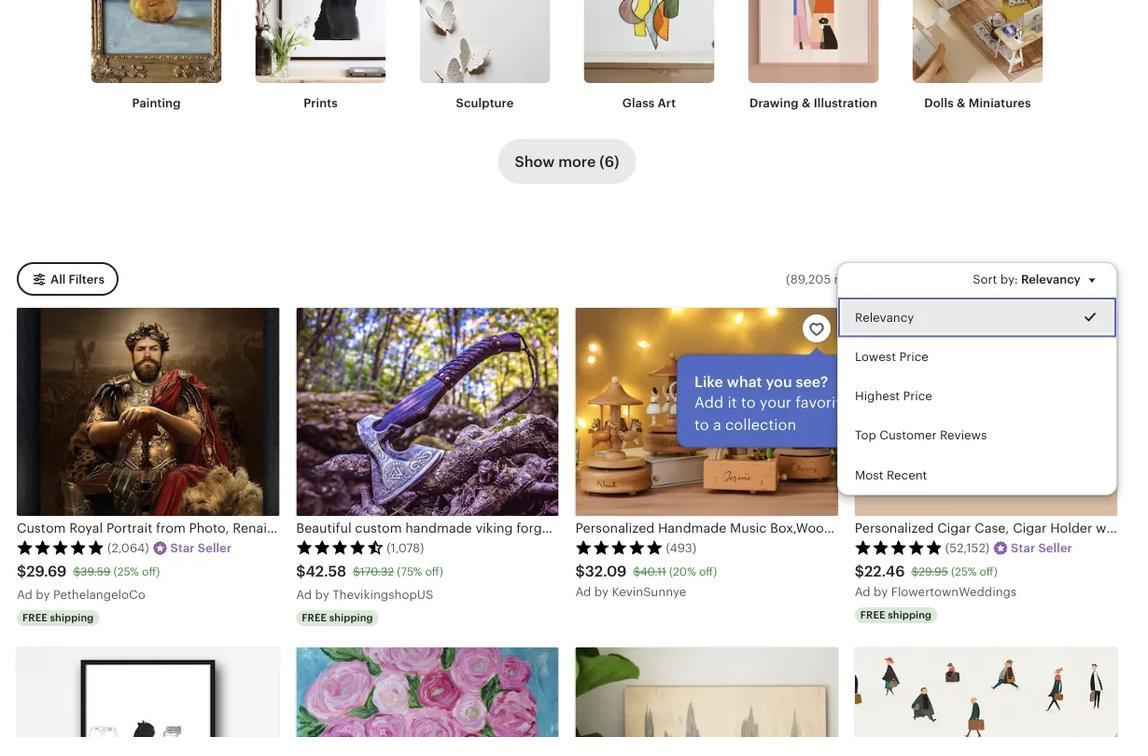 Task type: describe. For each thing, give the bounding box(es) containing it.
40.11
[[641, 566, 667, 578]]

dolls & miniatures link
[[913, 0, 1044, 111]]

a inside "$ 32.09 $ 40.11 (20% off) a d by kevinsunnye"
[[576, 585, 584, 599]]

filters
[[69, 272, 105, 286]]

miniatures
[[969, 96, 1032, 110]]

top customer reviews
[[855, 429, 988, 443]]

art
[[658, 96, 676, 110]]

d inside "$ 32.09 $ 40.11 (20% off) a d by kevinsunnye"
[[584, 585, 591, 599]]

by inside $ 22.46 $ 29.95 (25% off) a d by flowertownweddings
[[874, 585, 888, 599]]

(25% for 22.46
[[952, 566, 977, 578]]

flowertownweddings
[[891, 585, 1017, 599]]

personalized handmade music box,wooden music box,wooden horse musical carousel,vintage music box,heirloom carousel,baby boy girl shower gift image
[[576, 308, 838, 517]]

29.69
[[26, 563, 67, 580]]

your
[[760, 394, 792, 411]]

1 horizontal spatial to
[[741, 394, 756, 411]]

seller for 29.69
[[198, 542, 232, 556]]

by down 42.58
[[315, 588, 329, 602]]

sort by: relevancy
[[973, 272, 1081, 286]]

relevancy inside relevancy link
[[855, 310, 915, 324]]

dolls
[[925, 96, 954, 110]]

a d by pethelangeloco
[[17, 588, 145, 602]]

highest
[[855, 389, 900, 403]]

free for 42.58
[[302, 612, 327, 624]]

$ inside the $ 42.58 $ 170.32 (75% off)
[[353, 566, 360, 578]]

sort
[[973, 272, 998, 286]]

show more (6)
[[515, 153, 620, 170]]

4.5 out of 5 stars image
[[296, 540, 384, 555]]

( 89,205 results,
[[786, 272, 877, 286]]

free shipping for 22.46
[[861, 610, 932, 621]]

5 out of 5 stars image for 29.69
[[17, 540, 105, 555]]

$ 22.46 $ 29.95 (25% off) a d by flowertownweddings
[[855, 563, 1017, 599]]

shipping for 29.69
[[50, 612, 94, 624]]

(1,078)
[[387, 542, 424, 556]]

free shipping for 42.58
[[302, 612, 373, 624]]

relevancy link
[[839, 298, 1117, 337]]

beautiful custom handmade viking forged axe, groomsmen gift , birthday gift, collectibles axe , gift for him , anniversary gift for husband image
[[296, 308, 559, 517]]

glass
[[623, 96, 655, 110]]

free for 29.69
[[22, 612, 47, 624]]

a d by thevikingshopus
[[296, 588, 434, 602]]

most
[[855, 468, 884, 482]]

free for 22.46
[[861, 610, 886, 621]]

by inside "$ 32.09 $ 40.11 (20% off) a d by kevinsunnye"
[[595, 585, 609, 599]]

illustration
[[814, 96, 878, 110]]

5 out of 5 stars image for 22.46
[[855, 540, 943, 555]]

star for 29.69
[[170, 542, 195, 556]]

all
[[50, 272, 66, 286]]

glass art
[[623, 96, 676, 110]]

you
[[766, 373, 792, 390]]

personalized cigar case, cigar holder with cutter, groomsmen cigar case, gift for him, groomsmen gifts, cigar travel case, gift for husband image
[[855, 308, 1118, 517]]

save
[[892, 394, 924, 411]]

price for lowest price
[[900, 350, 929, 364]]

glass art link
[[584, 0, 715, 111]]

$ 32.09 $ 40.11 (20% off) a d by kevinsunnye
[[576, 563, 717, 599]]

favorites
[[796, 394, 857, 411]]

thevikingshopus
[[333, 588, 434, 602]]

custom royal portrait from photo, renaissance portrait, historical portrait, royal portrait, human portrait, custom men women portrait image
[[17, 308, 279, 517]]

$ 42.58 $ 170.32 (75% off)
[[296, 563, 443, 580]]

and
[[861, 394, 888, 411]]

(6)
[[600, 153, 620, 170]]

$ 29.69 $ 39.59 (25% off)
[[17, 563, 160, 580]]

32.09
[[585, 563, 627, 580]]

drawing
[[750, 96, 799, 110]]

most recent
[[855, 468, 928, 482]]

free shipping for 29.69
[[22, 612, 94, 624]]

(52,152)
[[946, 542, 990, 556]]

sculpture link
[[420, 0, 551, 111]]

89,205
[[791, 272, 831, 286]]

results,
[[835, 272, 877, 286]]

& for miniatures
[[957, 96, 966, 110]]

it
[[728, 394, 737, 411]]

(2,064)
[[107, 542, 149, 556]]

tooltip containing like what you see?
[[677, 350, 957, 448]]

5 out of 5 stars image for 32.09
[[576, 540, 664, 555]]

by:
[[1001, 272, 1019, 286]]

price for highest price
[[904, 389, 933, 403]]

show more (6) button
[[498, 139, 636, 184]]

most recent link
[[839, 455, 1117, 495]]

22.46
[[865, 563, 905, 580]]

black cat print painting print cat lover gift cat decor cat art decor wall art home decor cat lover gift unframed select your print image
[[17, 648, 279, 738]]



Task type: vqa. For each thing, say whether or not it's contained in the screenshot.
the top 18,595
no



Task type: locate. For each thing, give the bounding box(es) containing it.
shipping for 22.46
[[888, 610, 932, 621]]

off) for 32.09
[[699, 566, 717, 578]]

0 horizontal spatial star
[[170, 542, 195, 556]]

seller right (52,152)
[[1039, 542, 1073, 556]]

off) right the "(20%"
[[699, 566, 717, 578]]

all filters button
[[17, 263, 119, 296]]

(25%
[[114, 566, 139, 578], [952, 566, 977, 578]]

off) inside the $ 42.58 $ 170.32 (75% off)
[[425, 566, 443, 578]]

the station print image
[[855, 648, 1118, 738]]

off) for 22.46
[[980, 566, 998, 578]]

& right drawing
[[802, 96, 811, 110]]

1 horizontal spatial relevancy
[[1022, 272, 1081, 286]]

star right (2,064)
[[170, 542, 195, 556]]

d down 32.09
[[584, 585, 591, 599]]

by
[[595, 585, 609, 599], [874, 585, 888, 599], [36, 588, 50, 602], [315, 588, 329, 602]]

free shipping down a d by thevikingshopus
[[302, 612, 373, 624]]

painting
[[132, 96, 181, 110]]

2 (25% from the left
[[952, 566, 977, 578]]

free shipping down a d by pethelangeloco
[[22, 612, 94, 624]]

price
[[900, 350, 929, 364], [904, 389, 933, 403]]

3 5 out of 5 stars image from the left
[[855, 540, 943, 555]]

1 horizontal spatial 5 out of 5 stars image
[[576, 540, 664, 555]]

& right dolls
[[957, 96, 966, 110]]

shipping down a d by thevikingshopus
[[329, 612, 373, 624]]

top
[[855, 429, 877, 443]]

(
[[786, 272, 790, 286]]

1 star seller from the left
[[170, 542, 232, 556]]

prints link
[[255, 0, 386, 111]]

0 horizontal spatial star seller
[[170, 542, 232, 556]]

a inside $ 22.46 $ 29.95 (25% off) a d by flowertownweddings
[[855, 585, 864, 599]]

0 horizontal spatial free
[[22, 612, 47, 624]]

5 out of 5 stars image up 22.46
[[855, 540, 943, 555]]

free down 42.58
[[302, 612, 327, 624]]

by down 29.69
[[36, 588, 50, 602]]

relevancy
[[1022, 272, 1081, 286], [855, 310, 915, 324]]

d
[[584, 585, 591, 599], [863, 585, 871, 599], [25, 588, 32, 602], [304, 588, 312, 602]]

highest price
[[855, 389, 933, 403]]

a inside the like what you see? add it to your favorites and save to a collection
[[713, 416, 721, 433]]

like
[[695, 373, 723, 390]]

0 horizontal spatial seller
[[198, 542, 232, 556]]

5th anniversary gift for him | soundwave art | wood anniversary | voice recording gift image
[[576, 648, 838, 738]]

kevinsunnye
[[612, 585, 687, 599]]

0 horizontal spatial relevancy
[[855, 310, 915, 324]]

shipping down a d by pethelangeloco
[[50, 612, 94, 624]]

seller right (2,064)
[[198, 542, 232, 556]]

0 horizontal spatial to
[[695, 416, 709, 433]]

2 5 out of 5 stars image from the left
[[576, 540, 664, 555]]

170.32
[[360, 566, 394, 578]]

1 seller from the left
[[198, 542, 232, 556]]

(25% down (2,064)
[[114, 566, 139, 578]]

(20%
[[670, 566, 696, 578]]

customer
[[880, 429, 937, 443]]

& for illustration
[[802, 96, 811, 110]]

(25% inside $ 29.69 $ 39.59 (25% off)
[[114, 566, 139, 578]]

(75%
[[397, 566, 422, 578]]

free shipping down 22.46
[[861, 610, 932, 621]]

relevancy right the "by:"
[[1022, 272, 1081, 286]]

0 horizontal spatial free shipping
[[22, 612, 94, 624]]

shipping for 42.58
[[329, 612, 373, 624]]

0 horizontal spatial shipping
[[50, 612, 94, 624]]

seller for 22.46
[[1039, 542, 1073, 556]]

1 vertical spatial to
[[695, 416, 709, 433]]

see?
[[796, 373, 828, 390]]

29.95
[[919, 566, 949, 578]]

0 vertical spatial relevancy
[[1022, 272, 1081, 286]]

by down 22.46
[[874, 585, 888, 599]]

price right the lowest
[[900, 350, 929, 364]]

39.59
[[80, 566, 111, 578]]

0 horizontal spatial (25%
[[114, 566, 139, 578]]

star seller
[[170, 542, 232, 556], [1011, 542, 1073, 556]]

to right it
[[741, 394, 756, 411]]

free down 22.46
[[861, 610, 886, 621]]

42.58
[[306, 563, 347, 580]]

sculpture
[[456, 96, 514, 110]]

to down add
[[695, 416, 709, 433]]

shipping down $ 22.46 $ 29.95 (25% off) a d by flowertownweddings
[[888, 610, 932, 621]]

off) down (2,064)
[[142, 566, 160, 578]]

5 out of 5 stars image up 32.09
[[576, 540, 664, 555]]

seller
[[198, 542, 232, 556], [1039, 542, 1073, 556]]

1 horizontal spatial shipping
[[329, 612, 373, 624]]

price up top customer reviews
[[904, 389, 933, 403]]

free down 29.69
[[22, 612, 47, 624]]

star
[[170, 542, 195, 556], [1011, 542, 1036, 556]]

1 horizontal spatial free shipping
[[302, 612, 373, 624]]

0 horizontal spatial &
[[802, 96, 811, 110]]

menu
[[838, 262, 1118, 496]]

(493)
[[666, 542, 697, 556]]

2 star seller from the left
[[1011, 542, 1073, 556]]

off) inside $ 22.46 $ 29.95 (25% off) a d by flowertownweddings
[[980, 566, 998, 578]]

like what you see? add it to your favorites and save to a collection
[[695, 373, 924, 433]]

recent
[[887, 468, 928, 482]]

highest price link
[[839, 377, 1117, 416]]

2 horizontal spatial shipping
[[888, 610, 932, 621]]

&
[[802, 96, 811, 110], [957, 96, 966, 110]]

by down 32.09
[[595, 585, 609, 599]]

2 star from the left
[[1011, 542, 1036, 556]]

more
[[559, 153, 596, 170]]

d down 22.46
[[863, 585, 871, 599]]

1 horizontal spatial &
[[957, 96, 966, 110]]

1 5 out of 5 stars image from the left
[[17, 540, 105, 555]]

off) inside $ 29.69 $ 39.59 (25% off)
[[142, 566, 160, 578]]

tooltip
[[677, 350, 957, 448]]

add
[[695, 394, 724, 411]]

top customer reviews link
[[839, 416, 1117, 455]]

peonies in blue and white ginger jar, floral still life, pink peonies,fine art print, "frances" by carolyn shultz image
[[296, 648, 559, 738]]

drawing & illustration link
[[748, 0, 879, 111]]

2 horizontal spatial free shipping
[[861, 610, 932, 621]]

d down 42.58
[[304, 588, 312, 602]]

star seller right (52,152)
[[1011, 542, 1073, 556]]

1 off) from the left
[[142, 566, 160, 578]]

painting link
[[91, 0, 222, 111]]

price inside the highest price link
[[904, 389, 933, 403]]

d inside $ 22.46 $ 29.95 (25% off) a d by flowertownweddings
[[863, 585, 871, 599]]

pethelangeloco
[[53, 588, 145, 602]]

$ inside $ 29.69 $ 39.59 (25% off)
[[73, 566, 80, 578]]

2 horizontal spatial free
[[861, 610, 886, 621]]

free shipping
[[861, 610, 932, 621], [22, 612, 94, 624], [302, 612, 373, 624]]

free
[[861, 610, 886, 621], [22, 612, 47, 624], [302, 612, 327, 624]]

1 star from the left
[[170, 542, 195, 556]]

(25% inside $ 22.46 $ 29.95 (25% off) a d by flowertownweddings
[[952, 566, 977, 578]]

(25% up the flowertownweddings
[[952, 566, 977, 578]]

1 (25% from the left
[[114, 566, 139, 578]]

relevancy up lowest price
[[855, 310, 915, 324]]

all filters
[[50, 272, 105, 286]]

off) inside "$ 32.09 $ 40.11 (20% off) a d by kevinsunnye"
[[699, 566, 717, 578]]

2 seller from the left
[[1039, 542, 1073, 556]]

0 vertical spatial price
[[900, 350, 929, 364]]

lowest
[[855, 350, 896, 364]]

reviews
[[940, 429, 988, 443]]

off) right "(75%"
[[425, 566, 443, 578]]

off) for 29.69
[[142, 566, 160, 578]]

4 off) from the left
[[980, 566, 998, 578]]

0 horizontal spatial 5 out of 5 stars image
[[17, 540, 105, 555]]

1 horizontal spatial star seller
[[1011, 542, 1073, 556]]

d down 29.69
[[25, 588, 32, 602]]

1 vertical spatial price
[[904, 389, 933, 403]]

2 horizontal spatial 5 out of 5 stars image
[[855, 540, 943, 555]]

1 & from the left
[[802, 96, 811, 110]]

collection
[[725, 416, 796, 433]]

dolls & miniatures
[[925, 96, 1032, 110]]

1 horizontal spatial star
[[1011, 542, 1036, 556]]

1 vertical spatial relevancy
[[855, 310, 915, 324]]

0 vertical spatial to
[[741, 394, 756, 411]]

(25% for 29.69
[[114, 566, 139, 578]]

what
[[727, 373, 762, 390]]

3 off) from the left
[[699, 566, 717, 578]]

lowest price
[[855, 350, 929, 364]]

2 off) from the left
[[425, 566, 443, 578]]

shipping
[[888, 610, 932, 621], [50, 612, 94, 624], [329, 612, 373, 624]]

2 & from the left
[[957, 96, 966, 110]]

off) for 42.58
[[425, 566, 443, 578]]

star seller for 29.69
[[170, 542, 232, 556]]

$
[[17, 563, 26, 580], [296, 563, 306, 580], [576, 563, 585, 580], [855, 563, 865, 580], [73, 566, 80, 578], [353, 566, 360, 578], [634, 566, 641, 578], [912, 566, 919, 578]]

1 horizontal spatial free
[[302, 612, 327, 624]]

a
[[713, 416, 721, 433], [576, 585, 584, 599], [855, 585, 864, 599], [17, 588, 25, 602], [296, 588, 305, 602]]

menu containing relevancy
[[838, 262, 1118, 496]]

to
[[741, 394, 756, 411], [695, 416, 709, 433]]

price inside 'lowest price' link
[[900, 350, 929, 364]]

lowest price link
[[839, 337, 1117, 377]]

star seller for 22.46
[[1011, 542, 1073, 556]]

1 horizontal spatial (25%
[[952, 566, 977, 578]]

drawing & illustration
[[750, 96, 878, 110]]

1 horizontal spatial seller
[[1039, 542, 1073, 556]]

star seller right (2,064)
[[170, 542, 232, 556]]

star right (52,152)
[[1011, 542, 1036, 556]]

show
[[515, 153, 555, 170]]

5 out of 5 stars image
[[17, 540, 105, 555], [576, 540, 664, 555], [855, 540, 943, 555]]

5 out of 5 stars image up 29.69
[[17, 540, 105, 555]]

off)
[[142, 566, 160, 578], [425, 566, 443, 578], [699, 566, 717, 578], [980, 566, 998, 578]]

off) down (52,152)
[[980, 566, 998, 578]]

prints
[[304, 96, 338, 110]]

star for 22.46
[[1011, 542, 1036, 556]]



